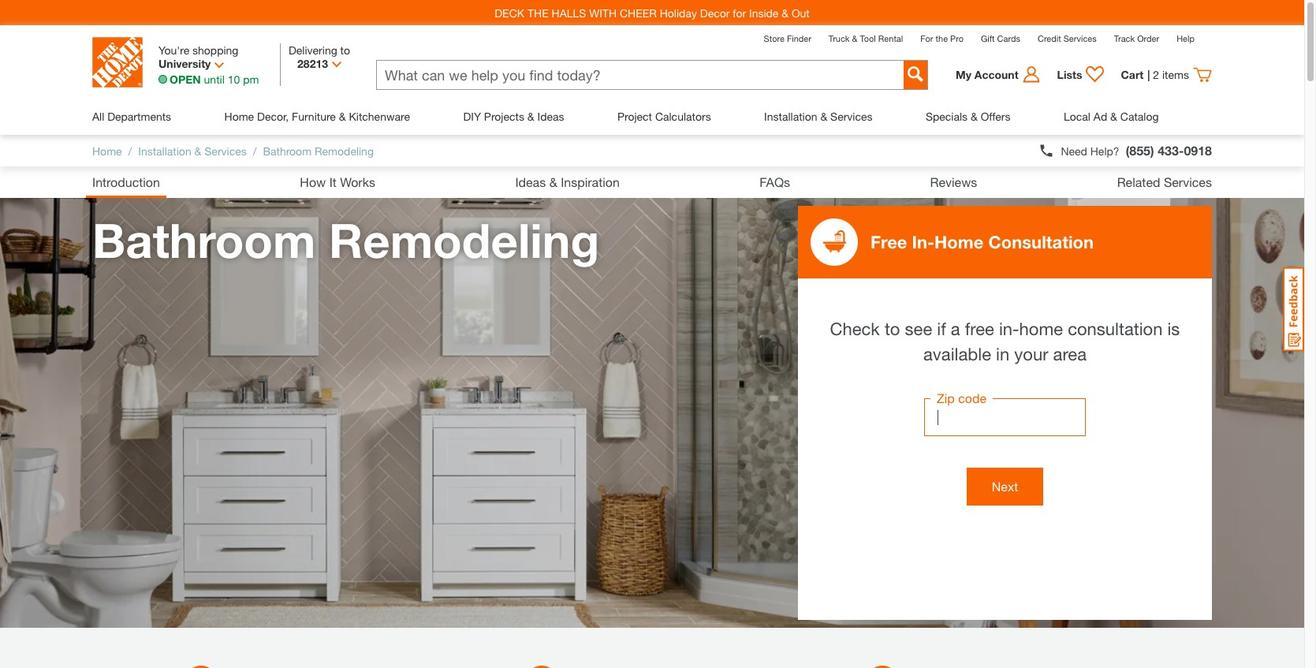 Task type: describe. For each thing, give the bounding box(es) containing it.
home for home / installation & services / bathroom remodeling
[[92, 144, 122, 157]]

cheer
[[620, 6, 657, 19]]

diy projects & ideas
[[463, 110, 565, 123]]

consultation
[[1068, 319, 1163, 339]]

28213
[[297, 57, 328, 70]]

cards
[[998, 33, 1021, 43]]

deck
[[495, 6, 525, 19]]

next button
[[967, 468, 1044, 506]]

433-
[[1158, 143, 1185, 158]]

project calculators link
[[618, 98, 711, 135]]

the home depot image
[[92, 37, 143, 88]]

diy
[[463, 110, 481, 123]]

bathroom remodeling
[[92, 212, 600, 268]]

0 horizontal spatial installation & services link
[[138, 144, 247, 157]]

how
[[300, 174, 326, 189]]

1 vertical spatial bathroom
[[92, 212, 316, 268]]

1 / from the left
[[128, 144, 132, 157]]

10
[[228, 73, 240, 86]]

is
[[1168, 319, 1181, 339]]

0 horizontal spatial installation
[[138, 144, 191, 157]]

items
[[1163, 68, 1190, 81]]

consultation
[[989, 232, 1094, 252]]

next
[[992, 479, 1019, 494]]

diy projects & ideas link
[[463, 98, 565, 135]]

my account link
[[956, 65, 1050, 84]]

pro
[[951, 33, 964, 43]]

1 vertical spatial remodeling
[[329, 212, 600, 268]]

inside
[[750, 6, 779, 19]]

0 vertical spatial installation & services link
[[765, 98, 873, 135]]

out
[[792, 6, 810, 19]]

home link
[[92, 144, 122, 157]]

introduction
[[92, 174, 160, 189]]

0 vertical spatial remodeling
[[315, 144, 374, 157]]

(855)
[[1126, 143, 1155, 158]]

& inside 'link'
[[1111, 110, 1118, 123]]

check
[[830, 319, 880, 339]]

track
[[1115, 33, 1136, 43]]

credit
[[1038, 33, 1062, 43]]

departments
[[107, 110, 171, 123]]

local ad & catalog link
[[1064, 98, 1159, 135]]

faqs
[[760, 174, 791, 189]]

decor,
[[257, 110, 289, 123]]

help?
[[1091, 144, 1120, 157]]

in-
[[1000, 319, 1020, 339]]

bathroom remodeling link
[[263, 144, 374, 157]]

with
[[590, 6, 617, 19]]

credit services link
[[1038, 33, 1097, 43]]

deck the halls with cheer holiday decor for inside & out link
[[495, 6, 810, 19]]

offers
[[981, 110, 1011, 123]]

deck the halls with cheer holiday decor for inside & out
[[495, 6, 810, 19]]

0 vertical spatial ideas
[[538, 110, 565, 123]]

all departments link
[[92, 98, 171, 135]]

0 vertical spatial bathroom
[[263, 144, 312, 157]]

projects
[[484, 110, 525, 123]]

track order
[[1115, 33, 1160, 43]]

ad
[[1094, 110, 1108, 123]]

gift cards
[[982, 33, 1021, 43]]

for the pro
[[921, 33, 964, 43]]

for
[[921, 33, 934, 43]]

it
[[329, 174, 337, 189]]

home decor, furniture & kitchenware
[[224, 110, 410, 123]]

home decor, furniture & kitchenware link
[[224, 98, 410, 135]]

1 vertical spatial ideas
[[515, 174, 546, 189]]

2 / from the left
[[253, 144, 257, 157]]

free in-home consultation
[[871, 232, 1094, 252]]

my
[[956, 68, 972, 81]]

2
[[1154, 68, 1160, 81]]

you're
[[159, 43, 189, 57]]

decor
[[700, 6, 730, 19]]

truck
[[829, 33, 850, 43]]

free
[[966, 319, 995, 339]]

lists
[[1058, 68, 1083, 81]]

store finder
[[764, 33, 812, 43]]

for the pro link
[[921, 33, 964, 43]]

you're shopping
[[159, 43, 239, 57]]

catalog
[[1121, 110, 1159, 123]]

delivering
[[289, 43, 337, 57]]

rental
[[879, 33, 904, 43]]

local ad & catalog
[[1064, 110, 1159, 123]]

specials
[[926, 110, 968, 123]]

the
[[528, 6, 549, 19]]



Task type: vqa. For each thing, say whether or not it's contained in the screenshot.
the middle Home
yes



Task type: locate. For each thing, give the bounding box(es) containing it.
my account
[[956, 68, 1019, 81]]

university
[[159, 57, 211, 70]]

the
[[936, 33, 948, 43]]

truck & tool rental link
[[829, 33, 904, 43]]

bathroom
[[263, 144, 312, 157], [92, 212, 316, 268]]

calculators
[[656, 110, 711, 123]]

installation & services link
[[765, 98, 873, 135], [138, 144, 247, 157]]

2 items
[[1154, 68, 1190, 81]]

available
[[924, 344, 992, 365]]

None text field
[[377, 60, 904, 89]]

the home depot logo link
[[92, 37, 143, 90]]

all departments
[[92, 110, 171, 123]]

free
[[871, 232, 908, 252]]

open until 10 pm
[[170, 73, 259, 86]]

/ right home link
[[128, 144, 132, 157]]

submit search image
[[908, 66, 924, 82]]

ideas
[[538, 110, 565, 123], [515, 174, 546, 189]]

furniture
[[292, 110, 336, 123]]

account
[[975, 68, 1019, 81]]

pm
[[243, 73, 259, 86]]

delivering to
[[289, 43, 350, 57]]

home for home decor, furniture & kitchenware
[[224, 110, 254, 123]]

installation down departments on the left top
[[138, 144, 191, 157]]

remodeling
[[315, 144, 374, 157], [329, 212, 600, 268]]

home down reviews
[[935, 232, 984, 252]]

0 horizontal spatial home
[[92, 144, 122, 157]]

0 vertical spatial installation
[[765, 110, 818, 123]]

local
[[1064, 110, 1091, 123]]

need
[[1062, 144, 1088, 157]]

gift
[[982, 33, 995, 43]]

see
[[905, 319, 933, 339]]

home left decor,
[[224, 110, 254, 123]]

home down 'all'
[[92, 144, 122, 157]]

kitchenware
[[349, 110, 410, 123]]

1 vertical spatial home
[[92, 144, 122, 157]]

services
[[1064, 33, 1097, 43], [831, 110, 873, 123], [205, 144, 247, 157], [1164, 174, 1213, 189]]

lists link
[[1050, 65, 1114, 84]]

installation up faqs
[[765, 110, 818, 123]]

feedback link image
[[1284, 267, 1305, 352]]

truck & tool rental
[[829, 33, 904, 43]]

to right delivering
[[341, 43, 350, 57]]

installation & services link up faqs
[[765, 98, 873, 135]]

1 horizontal spatial home
[[224, 110, 254, 123]]

2 vertical spatial home
[[935, 232, 984, 252]]

1 horizontal spatial installation
[[765, 110, 818, 123]]

installation & services
[[765, 110, 873, 123]]

installation inside installation & services link
[[765, 110, 818, 123]]

order
[[1138, 33, 1160, 43]]

1 horizontal spatial to
[[885, 319, 901, 339]]

store
[[764, 33, 785, 43]]

to left see
[[885, 319, 901, 339]]

to inside "check to see if a free in-home consultation is available in your area"
[[885, 319, 901, 339]]

a
[[951, 319, 961, 339]]

0 horizontal spatial to
[[341, 43, 350, 57]]

1 vertical spatial to
[[885, 319, 901, 339]]

inspiration
[[561, 174, 620, 189]]

1 horizontal spatial installation & services link
[[765, 98, 873, 135]]

installation & services link down departments on the left top
[[138, 144, 247, 157]]

your
[[1015, 344, 1049, 365]]

for
[[733, 6, 746, 19]]

cart
[[1122, 68, 1144, 81]]

0918
[[1185, 143, 1213, 158]]

/ left "bathroom remodeling" 'link'
[[253, 144, 257, 157]]

0 vertical spatial to
[[341, 43, 350, 57]]

halls
[[552, 6, 587, 19]]

home
[[224, 110, 254, 123], [92, 144, 122, 157], [935, 232, 984, 252]]

check to see if a free in-home consultation is available in your area
[[830, 319, 1181, 365]]

installation
[[765, 110, 818, 123], [138, 144, 191, 157]]

1 horizontal spatial /
[[253, 144, 257, 157]]

ideas & inspiration
[[515, 174, 620, 189]]

1 vertical spatial installation & services link
[[138, 144, 247, 157]]

/
[[128, 144, 132, 157], [253, 144, 257, 157]]

None text field
[[377, 60, 904, 89]]

related
[[1118, 174, 1161, 189]]

store finder link
[[764, 33, 812, 43]]

need help? (855) 433-0918
[[1062, 143, 1213, 158]]

1 vertical spatial installation
[[138, 144, 191, 157]]

0 vertical spatial home
[[224, 110, 254, 123]]

until
[[204, 73, 225, 86]]

how it works
[[300, 174, 376, 189]]

project
[[618, 110, 652, 123]]

help link
[[1177, 33, 1195, 43]]

home / installation & services / bathroom remodeling
[[92, 144, 374, 157]]

0 horizontal spatial /
[[128, 144, 132, 157]]

ideas left the inspiration
[[515, 174, 546, 189]]

holiday
[[660, 6, 697, 19]]

track order link
[[1115, 33, 1160, 43]]

to
[[341, 43, 350, 57], [885, 319, 901, 339]]

in
[[997, 344, 1010, 365]]

to for delivering
[[341, 43, 350, 57]]

finder
[[787, 33, 812, 43]]

in-
[[913, 232, 935, 252]]

credit services
[[1038, 33, 1097, 43]]

2 horizontal spatial home
[[935, 232, 984, 252]]

to for check
[[885, 319, 901, 339]]

None telephone field
[[925, 398, 1086, 436]]

works
[[340, 174, 376, 189]]

gift cards link
[[982, 33, 1021, 43]]

ideas right projects
[[538, 110, 565, 123]]



